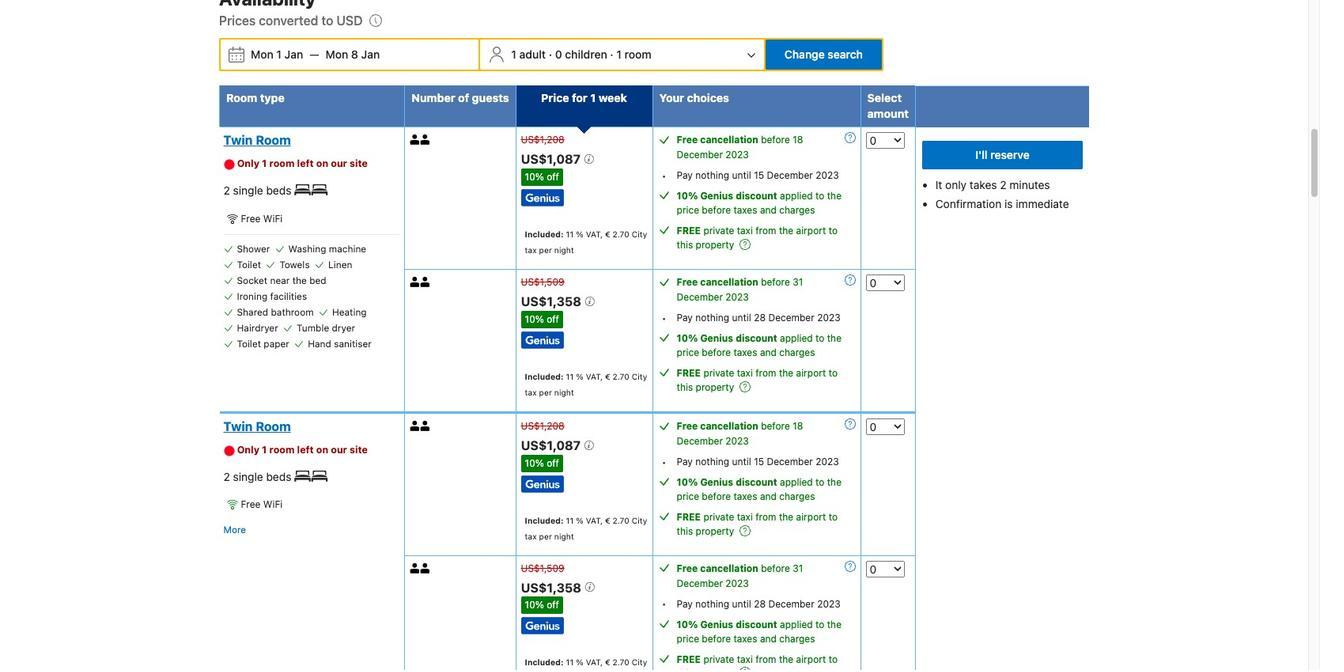 Task type: describe. For each thing, give the bounding box(es) containing it.
applied for more details on meals and payment options image
[[780, 190, 813, 202]]

discount for more details on meals and payment options icon related to 11 % vat, € 2.70 city tax per night
[[736, 332, 777, 344]]

free cancellation for more details on meals and payment options icon associated with 11 % vat, € 2.70 city
[[677, 562, 758, 574]]

10% off for 3rd the 10% off. you're getting a reduced rate because this property is offering a genius discount.. element from the bottom of the page
[[525, 313, 559, 325]]

shower
[[237, 243, 270, 255]]

1 10% off. you're getting a reduced rate because this property is offering a genius discount.. element from the top
[[521, 169, 563, 186]]

more details on meals and payment options image
[[845, 132, 856, 144]]

15 for more details on meals and payment options image
[[754, 170, 764, 182]]

and for more details on meals and payment options icon associated with 11 % vat, € 2.70 city
[[760, 633, 777, 644]]

us$1,358 for 11 % vat, € 2.70 city
[[521, 580, 585, 594]]

us$1,509 for 11 % vat, € 2.70 city
[[521, 562, 565, 574]]

paper
[[264, 338, 289, 350]]

prices converted to usd
[[219, 14, 363, 28]]

toilet paper
[[237, 338, 289, 350]]

shared bathroom
[[237, 306, 314, 318]]

1 · from the left
[[549, 48, 552, 61]]

socket near the bed
[[237, 275, 326, 286]]

on for more details on meals and payment options image
[[316, 158, 328, 170]]

change
[[785, 48, 825, 61]]

guests
[[472, 91, 509, 105]]

2 · from the left
[[610, 48, 614, 61]]

property for more details on meals and payment options icon related to 11 % vat, € 2.70 city tax per night
[[696, 381, 734, 393]]

twin for more details on meals and payment options image
[[223, 133, 253, 147]]

airport for more details on meals and payment options icon related to 11 % vat, € 2.70 city tax per night
[[796, 367, 826, 379]]

prices
[[219, 14, 256, 28]]

10% genius discount for more details on meals and payment options icon associated with 11 % vat, € 2.70 city
[[677, 618, 777, 630]]

before 31 december 2023 for 11 % vat, € 2.70 city tax per night
[[677, 276, 803, 303]]

for
[[572, 91, 588, 105]]

mon 1 jan button
[[244, 41, 310, 69]]

pay nothing until 28 december 2023 for 11 % vat, € 2.70 city
[[677, 598, 841, 610]]

2 off from the top
[[547, 313, 559, 325]]

private for more details on meals and payment options image
[[704, 225, 734, 237]]

and for 2nd more details on meals and payment options icon from the bottom
[[760, 490, 777, 502]]

2 more details on meals and payment options image from the top
[[845, 418, 856, 429]]

i'll reserve button
[[922, 141, 1083, 170]]

1 11 from the top
[[566, 230, 574, 239]]

2 vat, from the top
[[586, 372, 603, 381]]

genius for 2nd more details on meals and payment options icon from the bottom
[[700, 476, 733, 488]]

discount for more details on meals and payment options image
[[736, 190, 777, 202]]

2 11 % vat, € 2.70 city tax per night from the top
[[525, 372, 647, 397]]

mon 1 jan — mon 8 jan
[[251, 48, 380, 61]]

genius for more details on meals and payment options icon related to 11 % vat, € 2.70 city tax per night
[[700, 332, 733, 344]]

3 11 from the top
[[566, 515, 574, 525]]

usd
[[337, 14, 363, 28]]

our for 2nd more details on meals and payment options icon from the bottom
[[331, 444, 347, 456]]

nothing for more details on meals and payment options icon associated with 11 % vat, € 2.70 city
[[696, 598, 729, 610]]

free for more details on meals and payment options icon associated with 11 % vat, € 2.70 city
[[677, 653, 701, 665]]

hand sanitiser
[[308, 338, 372, 350]]

before 31 december 2023 for 11 % vat, € 2.70 city
[[677, 562, 803, 589]]

hand
[[308, 338, 331, 350]]

city inside 11 % vat, € 2.70 city
[[632, 658, 647, 667]]

2 11 from the top
[[566, 372, 574, 381]]

minutes
[[1010, 178, 1050, 192]]

property for more details on meals and payment options icon associated with 11 % vat, € 2.70 city
[[696, 667, 734, 670]]

free for more details on meals and payment options icon related to 11 % vat, € 2.70 city tax per night
[[677, 276, 698, 288]]

amount
[[867, 107, 909, 121]]

1 mon from the left
[[251, 48, 274, 61]]

it only takes 2 minutes confirmation is immediate
[[936, 178, 1069, 211]]

and for more details on meals and payment options icon related to 11 % vat, € 2.70 city tax per night
[[760, 347, 777, 358]]

room for more details on meals and payment options image
[[256, 133, 291, 147]]

% inside 11 % vat, € 2.70 city
[[576, 658, 584, 667]]

2 2.70 from the top
[[613, 372, 630, 381]]

vat, inside 11 % vat, € 2.70 city
[[586, 658, 603, 667]]

room for 2nd more details on meals and payment options icon from the bottom
[[256, 419, 291, 433]]

more link
[[223, 522, 246, 538]]

2 jan from the left
[[361, 48, 380, 61]]

this for more details on meals and payment options image
[[677, 239, 693, 251]]

until for more details on meals and payment options icon associated with 11 % vat, € 2.70 city
[[732, 598, 751, 610]]

and for more details on meals and payment options image
[[760, 204, 777, 216]]

type
[[260, 91, 285, 105]]

pay for more details on meals and payment options icon associated with 11 % vat, € 2.70 city
[[677, 598, 693, 610]]

2 € from the top
[[605, 372, 610, 381]]

2 city from the top
[[632, 372, 647, 381]]

night for 3rd the 10% off. you're getting a reduced rate because this property is offering a genius discount.. element from the bottom of the page
[[554, 388, 574, 397]]

8
[[351, 48, 358, 61]]

10% off for 1st the 10% off. you're getting a reduced rate because this property is offering a genius discount.. element from the bottom of the page
[[525, 599, 559, 611]]

—
[[310, 48, 319, 61]]

wifi for twin room link for 2nd more details on meals and payment options icon from the bottom
[[263, 499, 283, 511]]

18 for more details on meals and payment options image
[[793, 134, 803, 146]]

number of guests
[[412, 91, 509, 105]]

free cancellation for more details on meals and payment options icon related to 11 % vat, € 2.70 city tax per night
[[677, 276, 758, 288]]

2 % from the top
[[576, 372, 584, 381]]

4 off from the top
[[547, 599, 559, 611]]

2 per from the top
[[539, 388, 552, 397]]

charges for more details on meals and payment options icon related to 11 % vat, € 2.70 city tax per night
[[779, 347, 815, 358]]

applied to the price before taxes and charges for more details on meals and payment options icon related to 11 % vat, € 2.70 city tax per night
[[677, 332, 842, 358]]

immediate
[[1016, 197, 1069, 211]]

3 included: from the top
[[525, 515, 564, 525]]

your choices
[[659, 91, 729, 105]]

dryer
[[332, 322, 355, 334]]

3 € from the top
[[605, 515, 610, 525]]

taxi for more details on meals and payment options icon associated with 11 % vat, € 2.70 city
[[737, 653, 753, 665]]

twin room for more details on meals and payment options image
[[223, 133, 291, 147]]

3 10% off. you're getting a reduced rate because this property is offering a genius discount.. element from the top
[[521, 455, 563, 472]]

nothing for more details on meals and payment options image
[[696, 170, 729, 182]]

toilet for toilet
[[237, 259, 261, 271]]

1 % from the top
[[576, 230, 584, 239]]

0
[[555, 48, 562, 61]]

2.70 inside 11 % vat, € 2.70 city
[[613, 658, 630, 667]]

3 % from the top
[[576, 515, 584, 525]]

0 vertical spatial room
[[226, 91, 257, 105]]

3 11 % vat, € 2.70 city tax per night from the top
[[525, 515, 647, 541]]

select amount
[[867, 91, 909, 121]]

4 10% off. you're getting a reduced rate because this property is offering a genius discount.. element from the top
[[521, 597, 563, 614]]

site for more details on meals and payment options image twin room link
[[350, 158, 368, 170]]

taxi for 2nd more details on meals and payment options icon from the bottom
[[737, 511, 753, 523]]

facilities
[[270, 290, 307, 302]]

1 € from the top
[[605, 230, 610, 239]]

select
[[867, 91, 902, 105]]

room type
[[226, 91, 285, 105]]

15 for 2nd more details on meals and payment options icon from the bottom
[[754, 456, 764, 467]]

taxes for more details on meals and payment options icon related to 11 % vat, € 2.70 city tax per night
[[734, 347, 757, 358]]

until for 2nd more details on meals and payment options icon from the bottom
[[732, 456, 751, 467]]

2 single beds for more details on meals and payment options image twin room link
[[223, 184, 294, 197]]

price for 1 week
[[541, 91, 627, 105]]

your
[[659, 91, 684, 105]]

• for more details on meals and payment options icon associated with 11 % vat, € 2.70 city
[[662, 598, 666, 610]]

18 for 2nd more details on meals and payment options icon from the bottom
[[793, 420, 803, 432]]

bathroom
[[271, 306, 314, 318]]

3 city from the top
[[632, 515, 647, 525]]

• for more details on meals and payment options image
[[662, 170, 666, 182]]

price
[[541, 91, 569, 105]]

night for third the 10% off. you're getting a reduced rate because this property is offering a genius discount.. element
[[554, 531, 574, 541]]

washing
[[288, 243, 326, 255]]

us$1,208 for more details on meals and payment options image
[[521, 134, 565, 146]]

of
[[458, 91, 469, 105]]

washing machine
[[288, 243, 366, 255]]

2 included: from the top
[[525, 372, 564, 381]]

1 jan from the left
[[285, 48, 303, 61]]

tax for twin room link for 2nd more details on meals and payment options icon from the bottom
[[525, 531, 537, 541]]

before 18 december 2023 for 2nd more details on meals and payment options icon from the bottom
[[677, 420, 803, 447]]

• for more details on meals and payment options icon related to 11 % vat, € 2.70 city tax per night
[[662, 312, 666, 324]]

charges for more details on meals and payment options image
[[779, 204, 815, 216]]

per for more details on meals and payment options image
[[539, 245, 552, 255]]

near
[[270, 275, 290, 286]]

socket
[[237, 275, 267, 286]]

taxes for 2nd more details on meals and payment options icon from the bottom
[[734, 490, 757, 502]]

genius for more details on meals and payment options icon associated with 11 % vat, € 2.70 city
[[700, 618, 733, 630]]

search
[[828, 48, 863, 61]]

1 2.70 from the top
[[613, 230, 630, 239]]

10% genius discount for more details on meals and payment options icon related to 11 % vat, € 2.70 city tax per night
[[677, 332, 777, 344]]

2 mon from the left
[[326, 48, 348, 61]]

3 vat, from the top
[[586, 515, 603, 525]]

nothing for more details on meals and payment options icon related to 11 % vat, € 2.70 city tax per night
[[696, 312, 729, 324]]

2 tax from the top
[[525, 388, 537, 397]]

31 for 11 % vat, € 2.70 city
[[793, 562, 803, 574]]

free cancellation for 2nd more details on meals and payment options icon from the bottom
[[677, 420, 758, 432]]

mon 8 jan button
[[319, 41, 386, 69]]

towels
[[280, 259, 310, 271]]

confirmation
[[936, 197, 1002, 211]]

only for twin room link for 2nd more details on meals and payment options icon from the bottom
[[237, 444, 259, 456]]

toilet for toilet paper
[[237, 338, 261, 350]]

1 11 % vat, € 2.70 city tax per night from the top
[[525, 230, 647, 255]]

pay nothing until 28 december 2023 for 11 % vat, € 2.70 city tax per night
[[677, 312, 841, 324]]

us$1,208 for 2nd more details on meals and payment options icon from the bottom
[[521, 420, 565, 432]]

28 for 11 % vat, € 2.70 city tax per night
[[754, 312, 766, 324]]

us$1,087 for 2nd more details on meals and payment options icon from the bottom
[[521, 438, 584, 452]]

takes
[[970, 178, 997, 192]]

0 vertical spatial occupancy image
[[420, 277, 431, 287]]

free wifi for twin room link for 2nd more details on meals and payment options icon from the bottom
[[241, 499, 283, 511]]

property for more details on meals and payment options image
[[696, 239, 734, 251]]



Task type: vqa. For each thing, say whether or not it's contained in the screenshot.
Sign in
no



Task type: locate. For each thing, give the bounding box(es) containing it.
nothing for 2nd more details on meals and payment options icon from the bottom
[[696, 456, 729, 467]]

0 vertical spatial free wifi
[[241, 213, 283, 225]]

1 until from the top
[[732, 170, 751, 182]]

price
[[677, 204, 699, 216], [677, 347, 699, 358], [677, 490, 699, 502], [677, 633, 699, 644]]

1 twin room from the top
[[223, 133, 291, 147]]

this for more details on meals and payment options icon associated with 11 % vat, € 2.70 city
[[677, 667, 693, 670]]

private for more details on meals and payment options icon related to 11 % vat, € 2.70 city tax per night
[[704, 367, 734, 379]]

december
[[677, 149, 723, 161], [767, 170, 813, 182], [677, 291, 723, 303], [768, 312, 815, 324], [677, 435, 723, 447], [767, 456, 813, 467], [677, 577, 723, 589], [768, 598, 815, 610]]

1 horizontal spatial ·
[[610, 48, 614, 61]]

3 this from the top
[[677, 525, 693, 537]]

nothing
[[696, 170, 729, 182], [696, 312, 729, 324], [696, 456, 729, 467], [696, 598, 729, 610]]

off
[[547, 171, 559, 183], [547, 313, 559, 325], [547, 457, 559, 469], [547, 599, 559, 611]]

1 vertical spatial 11 % vat, € 2.70 city tax per night
[[525, 372, 647, 397]]

1 vertical spatial us$1,208
[[521, 420, 565, 432]]

taxi
[[737, 225, 753, 237], [737, 367, 753, 379], [737, 511, 753, 523], [737, 653, 753, 665]]

2 single beds up shower
[[223, 184, 294, 197]]

3 charges from the top
[[779, 490, 815, 502]]

3 per from the top
[[539, 531, 552, 541]]

applied to the price before taxes and charges for more details on meals and payment options image
[[677, 190, 842, 216]]

0 vertical spatial 15
[[754, 170, 764, 182]]

2 night from the top
[[554, 388, 574, 397]]

1 vertical spatial before 31 december 2023
[[677, 562, 803, 589]]

4 private from the top
[[704, 653, 734, 665]]

tumble
[[297, 322, 329, 334]]

2 us$1,509 from the top
[[521, 562, 565, 574]]

1 vertical spatial 2 single beds
[[223, 470, 294, 483]]

toilet down hairdryer
[[237, 338, 261, 350]]

10%
[[525, 171, 544, 183], [677, 190, 698, 202], [525, 313, 544, 325], [677, 332, 698, 344], [525, 457, 544, 469], [677, 476, 698, 488], [525, 599, 544, 611], [677, 618, 698, 630]]

2 genius from the top
[[700, 332, 733, 344]]

1 cancellation from the top
[[700, 134, 758, 146]]

us$1,509
[[521, 276, 565, 288], [521, 562, 565, 574]]

2 pay nothing until 28 december 2023 from the top
[[677, 598, 841, 610]]

1 from from the top
[[756, 225, 776, 237]]

free wifi up shower
[[241, 213, 283, 225]]

2 for more details on meals and payment options image twin room link
[[223, 184, 230, 197]]

1 tax from the top
[[525, 245, 537, 255]]

jan
[[285, 48, 303, 61], [361, 48, 380, 61]]

single up the more
[[233, 470, 263, 483]]

twin room link
[[223, 132, 396, 148], [223, 418, 396, 434]]

2 from from the top
[[756, 367, 776, 379]]

2 twin room from the top
[[223, 419, 291, 433]]

2 for twin room link for 2nd more details on meals and payment options icon from the bottom
[[223, 470, 230, 483]]

1 vertical spatial only
[[237, 444, 259, 456]]

private taxi from the airport to this property for more details on meals and payment options icon associated with 11 % vat, € 2.70 city
[[677, 653, 838, 670]]

0 vertical spatial 2 single beds
[[223, 184, 294, 197]]

31 for 11 % vat, € 2.70 city tax per night
[[793, 276, 803, 288]]

4 free from the top
[[677, 653, 701, 665]]

0 vertical spatial us$1,208
[[521, 134, 565, 146]]

toilet
[[237, 259, 261, 271], [237, 338, 261, 350]]

0 vertical spatial twin
[[223, 133, 253, 147]]

on for 2nd more details on meals and payment options icon from the bottom
[[316, 444, 328, 456]]

taxi for more details on meals and payment options icon related to 11 % vat, € 2.70 city tax per night
[[737, 367, 753, 379]]

vat,
[[586, 230, 603, 239], [586, 372, 603, 381], [586, 515, 603, 525], [586, 658, 603, 667]]

1 vat, from the top
[[586, 230, 603, 239]]

1 horizontal spatial jan
[[361, 48, 380, 61]]

1 us$1,087 from the top
[[521, 152, 584, 166]]

1 discount from the top
[[736, 190, 777, 202]]

2 vertical spatial room
[[269, 444, 295, 456]]

1 property from the top
[[696, 239, 734, 251]]

genius for more details on meals and payment options image
[[700, 190, 733, 202]]

0 vertical spatial twin room
[[223, 133, 291, 147]]

2023
[[726, 149, 749, 161], [816, 170, 839, 182], [726, 291, 749, 303], [817, 312, 841, 324], [726, 435, 749, 447], [816, 456, 839, 467], [726, 577, 749, 589], [817, 598, 841, 610]]

change search button
[[766, 40, 882, 70]]

4 applied to the price before taxes and charges from the top
[[677, 618, 842, 644]]

2 vertical spatial per
[[539, 531, 552, 541]]

1 vertical spatial more details on meals and payment options image
[[845, 418, 856, 429]]

1 18 from the top
[[793, 134, 803, 146]]

1 included: from the top
[[525, 230, 564, 239]]

1 vertical spatial per
[[539, 388, 552, 397]]

cancellation for 2nd more details on meals and payment options icon from the bottom
[[700, 420, 758, 432]]

jan left —
[[285, 48, 303, 61]]

1 vertical spatial on
[[316, 444, 328, 456]]

night for 4th the 10% off. you're getting a reduced rate because this property is offering a genius discount.. element from the bottom
[[554, 245, 574, 255]]

10% off for third the 10% off. you're getting a reduced rate because this property is offering a genius discount.. element
[[525, 457, 559, 469]]

1 our from the top
[[331, 158, 347, 170]]

pay for more details on meals and payment options icon related to 11 % vat, € 2.70 city tax per night
[[677, 312, 693, 324]]

4 genius from the top
[[700, 618, 733, 630]]

before 18 december 2023
[[677, 134, 803, 161], [677, 420, 803, 447]]

children
[[565, 48, 607, 61]]

0 vertical spatial site
[[350, 158, 368, 170]]

2 18 from the top
[[793, 420, 803, 432]]

0 vertical spatial more details on meals and payment options image
[[845, 275, 856, 286]]

10% off
[[525, 171, 559, 183], [525, 313, 559, 325], [525, 457, 559, 469], [525, 599, 559, 611]]

3 night from the top
[[554, 531, 574, 541]]

1 airport from the top
[[796, 225, 826, 237]]

twin room for 2nd more details on meals and payment options icon from the bottom
[[223, 419, 291, 433]]

our for more details on meals and payment options image
[[331, 158, 347, 170]]

ironing facilities
[[237, 290, 307, 302]]

1 taxi from the top
[[737, 225, 753, 237]]

bed
[[309, 275, 326, 286]]

4 charges from the top
[[779, 633, 815, 644]]

single
[[233, 184, 263, 197], [233, 470, 263, 483]]

3 private taxi from the airport to this property from the top
[[677, 511, 838, 537]]

10% genius discount
[[677, 190, 777, 202], [677, 332, 777, 344], [677, 476, 777, 488], [677, 618, 777, 630]]

3 off from the top
[[547, 457, 559, 469]]

1 vertical spatial only 1 room left on our site
[[237, 444, 368, 456]]

hairdryer
[[237, 322, 278, 334]]

free for 2nd more details on meals and payment options icon from the bottom
[[677, 511, 701, 523]]

2 inside it only takes 2 minutes confirmation is immediate
[[1000, 178, 1007, 192]]

free for more details on meals and payment options image
[[677, 225, 701, 237]]

4 pay from the top
[[677, 598, 693, 610]]

private taxi from the airport to this property for more details on meals and payment options icon related to 11 % vat, € 2.70 city tax per night
[[677, 367, 838, 393]]

1 this from the top
[[677, 239, 693, 251]]

occupancy image
[[410, 135, 420, 145], [420, 135, 431, 145], [410, 277, 420, 287], [420, 421, 431, 431], [410, 563, 420, 573], [420, 563, 431, 573]]

4 10% genius discount from the top
[[677, 618, 777, 630]]

2 28 from the top
[[754, 598, 766, 610]]

machine
[[329, 243, 366, 255]]

1 vertical spatial wifi
[[263, 499, 283, 511]]

it
[[936, 178, 942, 192]]

1 vertical spatial site
[[350, 444, 368, 456]]

choices
[[687, 91, 729, 105]]

and
[[760, 204, 777, 216], [760, 347, 777, 358], [760, 490, 777, 502], [760, 633, 777, 644]]

before
[[761, 134, 790, 146], [702, 204, 731, 216], [761, 276, 790, 288], [702, 347, 731, 358], [761, 420, 790, 432], [702, 490, 731, 502], [761, 562, 790, 574], [702, 633, 731, 644]]

occupancy image
[[420, 277, 431, 287], [410, 421, 420, 431]]

applied for more details on meals and payment options icon related to 11 % vat, € 2.70 city tax per night
[[780, 332, 813, 344]]

2 vertical spatial tax
[[525, 531, 537, 541]]

0 vertical spatial tax
[[525, 245, 537, 255]]

ironing
[[237, 290, 268, 302]]

0 vertical spatial night
[[554, 245, 574, 255]]

twin room link for 2nd more details on meals and payment options icon from the bottom
[[223, 418, 396, 434]]

price for more details on meals and payment options icon related to 11 % vat, € 2.70 city tax per night
[[677, 347, 699, 358]]

2 twin room link from the top
[[223, 418, 396, 434]]

pay nothing until 28 december 2023
[[677, 312, 841, 324], [677, 598, 841, 610]]

converted
[[259, 14, 318, 28]]

until for more details on meals and payment options image
[[732, 170, 751, 182]]

room inside dropdown button
[[625, 48, 652, 61]]

free cancellation
[[677, 134, 758, 146], [677, 276, 758, 288], [677, 420, 758, 432], [677, 562, 758, 574]]

free cancellation for more details on meals and payment options image
[[677, 134, 758, 146]]

us$1,208
[[521, 134, 565, 146], [521, 420, 565, 432]]

1 vertical spatial before 18 december 2023
[[677, 420, 803, 447]]

2 vertical spatial room
[[256, 419, 291, 433]]

applied to the price before taxes and charges for more details on meals and payment options icon associated with 11 % vat, € 2.70 city
[[677, 618, 842, 644]]

mon
[[251, 48, 274, 61], [326, 48, 348, 61]]

11 % vat, € 2.70 city
[[525, 658, 647, 670]]

2 • from the top
[[662, 312, 666, 324]]

0 vertical spatial per
[[539, 245, 552, 255]]

1 vertical spatial left
[[297, 444, 314, 456]]

more details on meals and payment options image
[[845, 275, 856, 286], [845, 418, 856, 429], [845, 561, 856, 572]]

0 vertical spatial on
[[316, 158, 328, 170]]

1 vertical spatial twin room
[[223, 419, 291, 433]]

1 taxes from the top
[[734, 204, 757, 216]]

0 vertical spatial pay nothing until 28 december 2023
[[677, 312, 841, 324]]

3 2.70 from the top
[[613, 515, 630, 525]]

0 vertical spatial wifi
[[263, 213, 283, 225]]

number
[[412, 91, 455, 105]]

0 vertical spatial beds
[[266, 184, 291, 197]]

pay nothing until 15 december 2023 for 2nd more details on meals and payment options icon from the bottom
[[677, 456, 839, 467]]

1 vertical spatial night
[[554, 388, 574, 397]]

0 vertical spatial only
[[237, 158, 259, 170]]

1 adult · 0 children · 1 room button
[[482, 40, 763, 70]]

mon down 'prices'
[[251, 48, 274, 61]]

more details on meals and payment options image for 11 % vat, € 2.70 city
[[845, 561, 856, 572]]

1 vertical spatial us$1,087
[[521, 438, 584, 452]]

31
[[793, 276, 803, 288], [793, 562, 803, 574]]

0 vertical spatial us$1,087
[[521, 152, 584, 166]]

0 vertical spatial before 31 december 2023
[[677, 276, 803, 303]]

1 horizontal spatial mon
[[326, 48, 348, 61]]

sanitiser
[[334, 338, 372, 350]]

2 single beds up the more
[[223, 470, 294, 483]]

1 charges from the top
[[779, 204, 815, 216]]

until for more details on meals and payment options icon related to 11 % vat, € 2.70 city tax per night
[[732, 312, 751, 324]]

0 vertical spatial 11 % vat, € 2.70 city tax per night
[[525, 230, 647, 255]]

wifi
[[263, 213, 283, 225], [263, 499, 283, 511]]

charges for 2nd more details on meals and payment options icon from the bottom
[[779, 490, 815, 502]]

left for 2nd more details on meals and payment options icon from the bottom
[[297, 444, 314, 456]]

1 vertical spatial twin room link
[[223, 418, 396, 434]]

2 free cancellation from the top
[[677, 276, 758, 288]]

1 vertical spatial 31
[[793, 562, 803, 574]]

only 1 room left on our site for 2nd more details on meals and payment options icon from the bottom
[[237, 444, 368, 456]]

1 applied from the top
[[780, 190, 813, 202]]

before 18 december 2023 for more details on meals and payment options image
[[677, 134, 803, 161]]

change search
[[785, 48, 863, 61]]

3 taxes from the top
[[734, 490, 757, 502]]

toilet up the socket
[[237, 259, 261, 271]]

10% genius discount for 2nd more details on meals and payment options icon from the bottom
[[677, 476, 777, 488]]

cancellation for more details on meals and payment options image
[[700, 134, 758, 146]]

1 vertical spatial 18
[[793, 420, 803, 432]]

1 free from the top
[[677, 225, 701, 237]]

1 31 from the top
[[793, 276, 803, 288]]

airport for more details on meals and payment options icon associated with 11 % vat, € 2.70 city
[[796, 653, 826, 665]]

us$1,509 for 11 % vat, € 2.70 city tax per night
[[521, 276, 565, 288]]

this for 2nd more details on meals and payment options icon from the bottom
[[677, 525, 693, 537]]

3 from from the top
[[756, 511, 776, 523]]

only 1 room left on our site for more details on meals and payment options image
[[237, 158, 368, 170]]

1 private taxi from the airport to this property from the top
[[677, 225, 838, 251]]

0 vertical spatial left
[[297, 158, 314, 170]]

€
[[605, 230, 610, 239], [605, 372, 610, 381], [605, 515, 610, 525], [605, 658, 610, 667]]

1 vertical spatial our
[[331, 444, 347, 456]]

before 31 december 2023
[[677, 276, 803, 303], [677, 562, 803, 589]]

1 only 1 room left on our site from the top
[[237, 158, 368, 170]]

2 applied from the top
[[780, 332, 813, 344]]

4 airport from the top
[[796, 653, 826, 665]]

applied for 2nd more details on meals and payment options icon from the bottom
[[780, 476, 813, 488]]

2 vertical spatial 11 % vat, € 2.70 city tax per night
[[525, 515, 647, 541]]

0 vertical spatial only 1 room left on our site
[[237, 158, 368, 170]]

discount for more details on meals and payment options icon associated with 11 % vat, € 2.70 city
[[736, 618, 777, 630]]

0 vertical spatial us$1,358
[[521, 294, 585, 308]]

0 vertical spatial toilet
[[237, 259, 261, 271]]

1 site from the top
[[350, 158, 368, 170]]

cancellation
[[700, 134, 758, 146], [700, 276, 758, 288], [700, 420, 758, 432], [700, 562, 758, 574]]

1 vertical spatial room
[[256, 133, 291, 147]]

free for more details on meals and payment options icon related to 11 % vat, € 2.70 city tax per night
[[677, 367, 701, 379]]

1 vertical spatial 15
[[754, 456, 764, 467]]

0 vertical spatial before 18 december 2023
[[677, 134, 803, 161]]

2 beds from the top
[[266, 470, 291, 483]]

1 us$1,208 from the top
[[521, 134, 565, 146]]

2 single beds for twin room link for 2nd more details on meals and payment options icon from the bottom
[[223, 470, 294, 483]]

included:
[[525, 230, 564, 239], [525, 372, 564, 381], [525, 515, 564, 525], [525, 658, 564, 667]]

applied
[[780, 190, 813, 202], [780, 332, 813, 344], [780, 476, 813, 488], [780, 618, 813, 630]]

single up shower
[[233, 184, 263, 197]]

4 % from the top
[[576, 658, 584, 667]]

3 airport from the top
[[796, 511, 826, 523]]

4 taxes from the top
[[734, 633, 757, 644]]

1 vertical spatial tax
[[525, 388, 537, 397]]

28
[[754, 312, 766, 324], [754, 598, 766, 610]]

• for 2nd more details on meals and payment options icon from the bottom
[[662, 456, 666, 468]]

us$1,358 for 11 % vat, € 2.70 city tax per night
[[521, 294, 585, 308]]

airport for 2nd more details on meals and payment options icon from the bottom
[[796, 511, 826, 523]]

1 genius from the top
[[700, 190, 733, 202]]

week
[[599, 91, 627, 105]]

0 vertical spatial us$1,509
[[521, 276, 565, 288]]

1 vertical spatial us$1,358
[[521, 580, 585, 594]]

4 included: from the top
[[525, 658, 564, 667]]

0 vertical spatial pay nothing until 15 december 2023
[[677, 170, 839, 182]]

applied to the price before taxes and charges
[[677, 190, 842, 216], [677, 332, 842, 358], [677, 476, 842, 502], [677, 618, 842, 644]]

2 31 from the top
[[793, 562, 803, 574]]

the
[[827, 190, 842, 202], [779, 225, 794, 237], [292, 275, 307, 286], [827, 332, 842, 344], [779, 367, 794, 379], [827, 476, 842, 488], [779, 511, 794, 523], [827, 618, 842, 630], [779, 653, 794, 665]]

1 vertical spatial us$1,509
[[521, 562, 565, 574]]

1 vertical spatial pay nothing until 15 december 2023
[[677, 456, 839, 467]]

heating
[[332, 306, 367, 318]]

1 applied to the price before taxes and charges from the top
[[677, 190, 842, 216]]

linen
[[328, 259, 352, 271]]

2 pay nothing until 15 december 2023 from the top
[[677, 456, 839, 467]]

1 before 31 december 2023 from the top
[[677, 276, 803, 303]]

· right children
[[610, 48, 614, 61]]

taxi for more details on meals and payment options image
[[737, 225, 753, 237]]

1 vertical spatial toilet
[[237, 338, 261, 350]]

2 10% off from the top
[[525, 313, 559, 325]]

1 vertical spatial occupancy image
[[410, 421, 420, 431]]

3 cancellation from the top
[[700, 420, 758, 432]]

left
[[297, 158, 314, 170], [297, 444, 314, 456]]

2 single from the top
[[233, 470, 263, 483]]

free for more details on meals and payment options image
[[677, 134, 698, 146]]

room for more details on meals and payment options image
[[269, 158, 295, 170]]

private for 2nd more details on meals and payment options icon from the bottom
[[704, 511, 734, 523]]

3 genius from the top
[[700, 476, 733, 488]]

2 taxi from the top
[[737, 367, 753, 379]]

taxes
[[734, 204, 757, 216], [734, 347, 757, 358], [734, 490, 757, 502], [734, 633, 757, 644]]

twin room link for more details on meals and payment options image
[[223, 132, 396, 148]]

from for more details on meals and payment options image
[[756, 225, 776, 237]]

from for more details on meals and payment options icon associated with 11 % vat, € 2.70 city
[[756, 653, 776, 665]]

10% genius discount for more details on meals and payment options image
[[677, 190, 777, 202]]

18
[[793, 134, 803, 146], [793, 420, 803, 432]]

15
[[754, 170, 764, 182], [754, 456, 764, 467]]

0 vertical spatial our
[[331, 158, 347, 170]]

1 private from the top
[[704, 225, 734, 237]]

2 single beds
[[223, 184, 294, 197], [223, 470, 294, 483]]

2 10% off. you're getting a reduced rate because this property is offering a genius discount.. element from the top
[[521, 311, 563, 328]]

1 vertical spatial free wifi
[[241, 499, 283, 511]]

jan right 8
[[361, 48, 380, 61]]

1 vertical spatial pay nothing until 28 december 2023
[[677, 598, 841, 610]]

pay nothing until 15 december 2023
[[677, 170, 839, 182], [677, 456, 839, 467]]

1 adult · 0 children · 1 room
[[511, 48, 652, 61]]

i'll reserve
[[976, 148, 1030, 162]]

single for twin room link for 2nd more details on meals and payment options icon from the bottom
[[233, 470, 263, 483]]

0 vertical spatial 18
[[793, 134, 803, 146]]

night
[[554, 245, 574, 255], [554, 388, 574, 397], [554, 531, 574, 541]]

0 vertical spatial 31
[[793, 276, 803, 288]]

only
[[945, 178, 967, 192]]

us$1,358
[[521, 294, 585, 308], [521, 580, 585, 594]]

2 private taxi from the airport to this property from the top
[[677, 367, 838, 393]]

3 and from the top
[[760, 490, 777, 502]]

on
[[316, 158, 328, 170], [316, 444, 328, 456]]

1 vertical spatial single
[[233, 470, 263, 483]]

free wifi up the more
[[241, 499, 283, 511]]

private taxi from the airport to this property for 2nd more details on meals and payment options icon from the bottom
[[677, 511, 838, 537]]

2 vertical spatial more details on meals and payment options image
[[845, 561, 856, 572]]

mon left 8
[[326, 48, 348, 61]]

4 cancellation from the top
[[700, 562, 758, 574]]

·
[[549, 48, 552, 61], [610, 48, 614, 61]]

cancellation for more details on meals and payment options icon associated with 11 % vat, € 2.70 city
[[700, 562, 758, 574]]

2 charges from the top
[[779, 347, 815, 358]]

adult
[[519, 48, 546, 61]]

free wifi for more details on meals and payment options image twin room link
[[241, 213, 283, 225]]

0 vertical spatial 28
[[754, 312, 766, 324]]

1 vertical spatial beds
[[266, 470, 291, 483]]

1 10% genius discount from the top
[[677, 190, 777, 202]]

0 vertical spatial room
[[625, 48, 652, 61]]

pay for 2nd more details on meals and payment options icon from the bottom
[[677, 456, 693, 467]]

discount
[[736, 190, 777, 202], [736, 332, 777, 344], [736, 476, 777, 488], [736, 618, 777, 630]]

this for more details on meals and payment options icon related to 11 % vat, € 2.70 city tax per night
[[677, 381, 693, 393]]

1 city from the top
[[632, 230, 647, 239]]

from for 2nd more details on meals and payment options icon from the bottom
[[756, 511, 776, 523]]

1 vertical spatial room
[[269, 158, 295, 170]]

genius
[[700, 190, 733, 202], [700, 332, 733, 344], [700, 476, 733, 488], [700, 618, 733, 630]]

3 nothing from the top
[[696, 456, 729, 467]]

private taxi from the airport to this property for more details on meals and payment options image
[[677, 225, 838, 251]]

· left 0
[[549, 48, 552, 61]]

0 horizontal spatial mon
[[251, 48, 274, 61]]

tumble dryer
[[297, 322, 355, 334]]

0 vertical spatial twin room link
[[223, 132, 396, 148]]

11 inside 11 % vat, € 2.70 city
[[566, 658, 574, 667]]

1 vertical spatial twin
[[223, 419, 253, 433]]

cancellation for more details on meals and payment options icon related to 11 % vat, € 2.70 city tax per night
[[700, 276, 758, 288]]

0 horizontal spatial ·
[[549, 48, 552, 61]]

1 nothing from the top
[[696, 170, 729, 182]]

applied for more details on meals and payment options icon associated with 11 % vat, € 2.70 city
[[780, 618, 813, 630]]

per
[[539, 245, 552, 255], [539, 388, 552, 397], [539, 531, 552, 541]]

€ inside 11 % vat, € 2.70 city
[[605, 658, 610, 667]]

single for more details on meals and payment options image twin room link
[[233, 184, 263, 197]]

2.70
[[613, 230, 630, 239], [613, 372, 630, 381], [613, 515, 630, 525], [613, 658, 630, 667]]

is
[[1005, 197, 1013, 211]]

private
[[704, 225, 734, 237], [704, 367, 734, 379], [704, 511, 734, 523], [704, 653, 734, 665]]

more details on meals and payment options image for 11 % vat, € 2.70 city tax per night
[[845, 275, 856, 286]]

2 15 from the top
[[754, 456, 764, 467]]

twin for 2nd more details on meals and payment options icon from the bottom
[[223, 419, 253, 433]]

1
[[276, 48, 282, 61], [511, 48, 517, 61], [617, 48, 622, 61], [590, 91, 596, 105], [262, 158, 267, 170], [262, 444, 267, 456]]

free
[[677, 134, 698, 146], [241, 213, 261, 225], [677, 276, 698, 288], [677, 420, 698, 432], [241, 499, 261, 511], [677, 562, 698, 574]]

3 pay from the top
[[677, 456, 693, 467]]

3 applied from the top
[[780, 476, 813, 488]]

0 horizontal spatial jan
[[285, 48, 303, 61]]

10% off. you're getting a reduced rate because this property is offering a genius discount.. element
[[521, 169, 563, 186], [521, 311, 563, 328], [521, 455, 563, 472], [521, 597, 563, 614]]

private taxi from the airport to this property
[[677, 225, 838, 251], [677, 367, 838, 393], [677, 511, 838, 537], [677, 653, 838, 670]]

3 taxi from the top
[[737, 511, 753, 523]]

0 vertical spatial single
[[233, 184, 263, 197]]

site
[[350, 158, 368, 170], [350, 444, 368, 456]]

11
[[566, 230, 574, 239], [566, 372, 574, 381], [566, 515, 574, 525], [566, 658, 574, 667]]

shared
[[237, 306, 268, 318]]

to
[[321, 14, 333, 28], [816, 190, 825, 202], [829, 225, 838, 237], [816, 332, 825, 344], [829, 367, 838, 379], [816, 476, 825, 488], [829, 511, 838, 523], [816, 618, 825, 630], [829, 653, 838, 665]]

2 vertical spatial night
[[554, 531, 574, 541]]

1 vertical spatial 28
[[754, 598, 766, 610]]

2 property from the top
[[696, 381, 734, 393]]

more
[[223, 524, 246, 536]]

taxes for more details on meals and payment options icon associated with 11 % vat, € 2.70 city
[[734, 633, 757, 644]]

charges for more details on meals and payment options icon associated with 11 % vat, € 2.70 city
[[779, 633, 815, 644]]

twin room
[[223, 133, 291, 147], [223, 419, 291, 433]]

only
[[237, 158, 259, 170], [237, 444, 259, 456]]

2 left from the top
[[297, 444, 314, 456]]

1 twin from the top
[[223, 133, 253, 147]]

1 off from the top
[[547, 171, 559, 183]]



